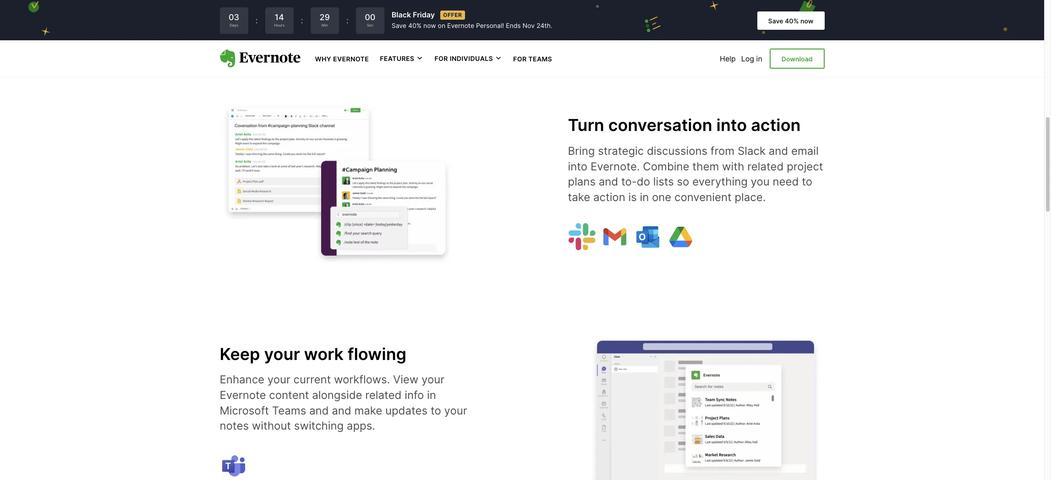 Task type: describe. For each thing, give the bounding box(es) containing it.
everything
[[693, 175, 748, 188]]

turn
[[568, 115, 604, 135]]

convenient
[[675, 191, 732, 204]]

0 vertical spatial teams
[[529, 55, 552, 63]]

00 sec
[[365, 12, 376, 28]]

email
[[792, 144, 819, 158]]

teams inside enhance your current workflows. view your evernote content alongside related info in microsoft teams and and make updates to your notes without switching apps.
[[272, 404, 306, 417]]

bring
[[568, 144, 595, 158]]

days
[[230, 23, 238, 28]]

in inside bring strategic discussions from slack and email into evernote. combine them with related project plans and to-do lists so everything you need to take action is in one convenient place.
[[640, 191, 649, 204]]

content
[[269, 389, 309, 402]]

save 40% now link
[[757, 11, 825, 30]]

1 horizontal spatial outlook logo image
[[634, 223, 662, 251]]

lists
[[654, 175, 674, 188]]

why
[[315, 55, 331, 63]]

min
[[322, 23, 328, 28]]

for for for teams
[[513, 55, 527, 63]]

nov
[[523, 22, 535, 29]]

log in link
[[742, 54, 763, 63]]

evernote integrations image
[[586, 327, 825, 480]]

00
[[365, 12, 376, 22]]

to inside enhance your current workflows. view your evernote content alongside related info in microsoft teams and and make updates to your notes without switching apps.
[[431, 404, 441, 417]]

download
[[782, 55, 813, 63]]

info
[[405, 389, 424, 402]]

evernote integrations image
[[586, 0, 825, 40]]

google calendar logo image
[[220, 2, 247, 30]]

features button
[[380, 54, 424, 63]]

for teams link
[[513, 54, 552, 63]]

2 : from the left
[[301, 16, 303, 25]]

workflows.
[[334, 373, 390, 387]]

enhance
[[220, 373, 264, 387]]

microsoft teams logo image
[[220, 452, 247, 480]]

for individuals
[[435, 55, 493, 62]]

turn conversation into action
[[568, 115, 801, 135]]

take
[[568, 191, 590, 204]]

sec
[[367, 23, 374, 28]]

you
[[751, 175, 770, 188]]

ends
[[506, 22, 521, 29]]

0 horizontal spatial gmail logo image
[[286, 2, 313, 30]]

log
[[742, 54, 754, 63]]

download link
[[770, 48, 825, 69]]

individuals
[[450, 55, 493, 62]]

log in
[[742, 54, 763, 63]]

24th.
[[537, 22, 553, 29]]

offer
[[443, 11, 462, 18]]

notes
[[220, 419, 249, 433]]

1 vertical spatial evernote
[[333, 55, 369, 63]]

in inside enhance your current workflows. view your evernote content alongside related info in microsoft teams and and make updates to your notes without switching apps.
[[427, 389, 436, 402]]

0 vertical spatial action
[[751, 115, 801, 135]]

save 40% now
[[768, 17, 814, 25]]

help
[[720, 54, 736, 63]]

view
[[393, 373, 419, 387]]

40% for save 40% now
[[785, 17, 799, 25]]



Task type: locate. For each thing, give the bounding box(es) containing it.
related inside bring strategic discussions from slack and email into evernote. combine them with related project plans and to-do lists so everything you need to take action is in one convenient place.
[[748, 160, 784, 173]]

slack logo image
[[568, 223, 596, 251]]

1 vertical spatial google drive logo image
[[667, 223, 695, 251]]

in
[[757, 54, 763, 63], [640, 191, 649, 204], [427, 389, 436, 402]]

evernote inside enhance your current workflows. view your evernote content alongside related info in microsoft teams and and make updates to your notes without switching apps.
[[220, 389, 266, 402]]

into down bring
[[568, 160, 588, 173]]

29
[[320, 12, 330, 22]]

without
[[252, 419, 291, 433]]

into up from
[[717, 115, 747, 135]]

teams
[[529, 55, 552, 63], [272, 404, 306, 417]]

them
[[693, 160, 719, 173]]

0 vertical spatial evernote
[[447, 22, 474, 29]]

keep
[[220, 344, 260, 364]]

now left on
[[424, 22, 436, 29]]

0 vertical spatial google drive logo image
[[253, 2, 280, 30]]

action
[[751, 115, 801, 135], [594, 191, 626, 204]]

current
[[294, 373, 331, 387]]

evernote right 'why'
[[333, 55, 369, 63]]

place.
[[735, 191, 766, 204]]

in right 'is'
[[640, 191, 649, 204]]

into inside bring strategic discussions from slack and email into evernote. combine them with related project plans and to-do lists so everything you need to take action is in one convenient place.
[[568, 160, 588, 173]]

updates
[[385, 404, 428, 417]]

0 horizontal spatial :
[[256, 16, 258, 25]]

black
[[392, 10, 411, 19]]

work
[[304, 344, 344, 364]]

1 horizontal spatial action
[[751, 115, 801, 135]]

action inside bring strategic discussions from slack and email into evernote. combine them with related project plans and to-do lists so everything you need to take action is in one convenient place.
[[594, 191, 626, 204]]

outlook logo image
[[319, 2, 346, 30], [634, 223, 662, 251]]

0 horizontal spatial google drive logo image
[[253, 2, 280, 30]]

into
[[717, 115, 747, 135], [568, 160, 588, 173]]

29 min
[[320, 12, 330, 28]]

enhance your current workflows. view your evernote content alongside related info in microsoft teams and and make updates to your notes without switching apps.
[[220, 373, 467, 433]]

project
[[787, 160, 823, 173]]

40% for save 40% now on evernote personal! ends nov 24th.
[[408, 22, 422, 29]]

to down project
[[802, 175, 813, 188]]

related inside enhance your current workflows. view your evernote content alongside related info in microsoft teams and and make updates to your notes without switching apps.
[[365, 389, 402, 402]]

personal!
[[476, 22, 504, 29]]

outlook logo image down one
[[634, 223, 662, 251]]

save up download link
[[768, 17, 784, 25]]

1 vertical spatial related
[[365, 389, 402, 402]]

teams down the content
[[272, 404, 306, 417]]

hours
[[274, 23, 285, 28]]

for down the "ends"
[[513, 55, 527, 63]]

now for save 40% now
[[801, 17, 814, 25]]

flowing
[[348, 344, 407, 364]]

to
[[802, 175, 813, 188], [431, 404, 441, 417]]

1 vertical spatial to
[[431, 404, 441, 417]]

plans
[[568, 175, 596, 188]]

40%
[[785, 17, 799, 25], [408, 22, 422, 29]]

google drive logo image down one
[[667, 223, 695, 251]]

apps.
[[347, 419, 375, 433]]

1 horizontal spatial evernote
[[333, 55, 369, 63]]

now up download link
[[801, 17, 814, 25]]

now
[[801, 17, 814, 25], [424, 22, 436, 29]]

and
[[769, 144, 788, 158], [599, 175, 618, 188], [309, 404, 329, 417], [332, 404, 351, 417]]

1 vertical spatial in
[[640, 191, 649, 204]]

evernote down offer on the top left of page
[[447, 22, 474, 29]]

related up "you"
[[748, 160, 784, 173]]

your
[[264, 344, 300, 364], [268, 373, 291, 387], [422, 373, 445, 387], [444, 404, 467, 417]]

0 horizontal spatial to
[[431, 404, 441, 417]]

for individuals button
[[435, 54, 502, 63]]

and up switching
[[309, 404, 329, 417]]

action up slack
[[751, 115, 801, 135]]

related up make
[[365, 389, 402, 402]]

1 horizontal spatial save
[[768, 17, 784, 25]]

conversation
[[609, 115, 713, 135]]

teams down 24th.
[[529, 55, 552, 63]]

0 horizontal spatial into
[[568, 160, 588, 173]]

2 vertical spatial in
[[427, 389, 436, 402]]

to-
[[621, 175, 637, 188]]

14 hours
[[274, 12, 285, 28]]

for inside button
[[435, 55, 448, 62]]

now for save 40% now on evernote personal! ends nov 24th.
[[424, 22, 436, 29]]

0 horizontal spatial 40%
[[408, 22, 422, 29]]

in right info
[[427, 389, 436, 402]]

0 vertical spatial gmail logo image
[[286, 2, 313, 30]]

is
[[629, 191, 637, 204]]

black friday
[[392, 10, 435, 19]]

to inside bring strategic discussions from slack and email into evernote. combine them with related project plans and to-do lists so everything you need to take action is in one convenient place.
[[802, 175, 813, 188]]

evernote
[[447, 22, 474, 29], [333, 55, 369, 63], [220, 389, 266, 402]]

03 days
[[229, 12, 239, 28]]

save for save 40% now
[[768, 17, 784, 25]]

to right updates
[[431, 404, 441, 417]]

1 horizontal spatial :
[[301, 16, 303, 25]]

microsoft
[[220, 404, 269, 417]]

2 horizontal spatial evernote
[[447, 22, 474, 29]]

why evernote link
[[315, 54, 369, 63]]

save down black
[[392, 22, 407, 29]]

keep your work flowing
[[220, 344, 407, 364]]

: left 14 hours at the left
[[256, 16, 258, 25]]

0 horizontal spatial related
[[365, 389, 402, 402]]

03
[[229, 12, 239, 22]]

help link
[[720, 54, 736, 63]]

40% up download link
[[785, 17, 799, 25]]

2 horizontal spatial in
[[757, 54, 763, 63]]

evernote.
[[591, 160, 640, 173]]

bring strategic discussions from slack and email into evernote. combine them with related project plans and to-do lists so everything you need to take action is in one convenient place.
[[568, 144, 823, 204]]

1 horizontal spatial 40%
[[785, 17, 799, 25]]

gmail logo image right slack logo
[[601, 223, 629, 251]]

from
[[711, 144, 735, 158]]

0 horizontal spatial action
[[594, 191, 626, 204]]

1 vertical spatial into
[[568, 160, 588, 173]]

14
[[275, 12, 284, 22]]

one
[[652, 191, 672, 204]]

slack
[[738, 144, 766, 158]]

2 horizontal spatial :
[[346, 16, 349, 25]]

1 horizontal spatial to
[[802, 175, 813, 188]]

0 horizontal spatial for
[[435, 55, 448, 62]]

1 horizontal spatial for
[[513, 55, 527, 63]]

0 horizontal spatial save
[[392, 22, 407, 29]]

need
[[773, 175, 799, 188]]

for
[[435, 55, 448, 62], [513, 55, 527, 63]]

save
[[768, 17, 784, 25], [392, 22, 407, 29]]

1 horizontal spatial gmail logo image
[[601, 223, 629, 251]]

1 vertical spatial teams
[[272, 404, 306, 417]]

discussions
[[647, 144, 708, 158]]

gmail logo image right 14
[[286, 2, 313, 30]]

strategic
[[598, 144, 644, 158]]

1 horizontal spatial in
[[640, 191, 649, 204]]

with
[[722, 160, 745, 173]]

on
[[438, 22, 446, 29]]

1 horizontal spatial related
[[748, 160, 784, 173]]

evernote logo image
[[220, 50, 300, 68]]

so
[[677, 175, 690, 188]]

1 vertical spatial gmail logo image
[[601, 223, 629, 251]]

save inside save 40% now link
[[768, 17, 784, 25]]

friday
[[413, 10, 435, 19]]

3 : from the left
[[346, 16, 349, 25]]

in right log
[[757, 54, 763, 63]]

for teams
[[513, 55, 552, 63]]

save 40% now on evernote personal! ends nov 24th.
[[392, 22, 553, 29]]

evernote down enhance
[[220, 389, 266, 402]]

and down evernote.
[[599, 175, 618, 188]]

combine
[[643, 160, 690, 173]]

switching
[[294, 419, 344, 433]]

related
[[748, 160, 784, 173], [365, 389, 402, 402]]

do
[[637, 175, 650, 188]]

for left individuals
[[435, 55, 448, 62]]

and down alongside
[[332, 404, 351, 417]]

0 horizontal spatial in
[[427, 389, 436, 402]]

for for for individuals
[[435, 55, 448, 62]]

why evernote
[[315, 55, 369, 63]]

gmail logo image
[[286, 2, 313, 30], [601, 223, 629, 251]]

1 horizontal spatial into
[[717, 115, 747, 135]]

action left 'is'
[[594, 191, 626, 204]]

1 horizontal spatial google drive logo image
[[667, 223, 695, 251]]

1 vertical spatial action
[[594, 191, 626, 204]]

0 vertical spatial to
[[802, 175, 813, 188]]

: left 00 sec
[[346, 16, 349, 25]]

and left email
[[769, 144, 788, 158]]

2 vertical spatial evernote
[[220, 389, 266, 402]]

40% down black friday
[[408, 22, 422, 29]]

0 horizontal spatial evernote
[[220, 389, 266, 402]]

0 horizontal spatial teams
[[272, 404, 306, 417]]

integrations evernote image
[[220, 99, 458, 269]]

features
[[380, 55, 415, 62]]

0 vertical spatial related
[[748, 160, 784, 173]]

: left 29 min
[[301, 16, 303, 25]]

0 vertical spatial outlook logo image
[[319, 2, 346, 30]]

google drive logo image right 03
[[253, 2, 280, 30]]

google drive logo image
[[253, 2, 280, 30], [667, 223, 695, 251]]

alongside
[[312, 389, 362, 402]]

1 vertical spatial outlook logo image
[[634, 223, 662, 251]]

make
[[354, 404, 382, 417]]

outlook logo image left the 00
[[319, 2, 346, 30]]

save for save 40% now on evernote personal! ends nov 24th.
[[392, 22, 407, 29]]

1 horizontal spatial now
[[801, 17, 814, 25]]

0 horizontal spatial outlook logo image
[[319, 2, 346, 30]]

1 horizontal spatial teams
[[529, 55, 552, 63]]

0 vertical spatial in
[[757, 54, 763, 63]]

0 horizontal spatial now
[[424, 22, 436, 29]]

0 vertical spatial into
[[717, 115, 747, 135]]

1 : from the left
[[256, 16, 258, 25]]

:
[[256, 16, 258, 25], [301, 16, 303, 25], [346, 16, 349, 25]]



Task type: vqa. For each thing, say whether or not it's contained in the screenshot.
related in the Enhance your current workflows. View your Evernote content alongside related info in Microsoft Teams and and make updates to your notes without switching apps.
yes



